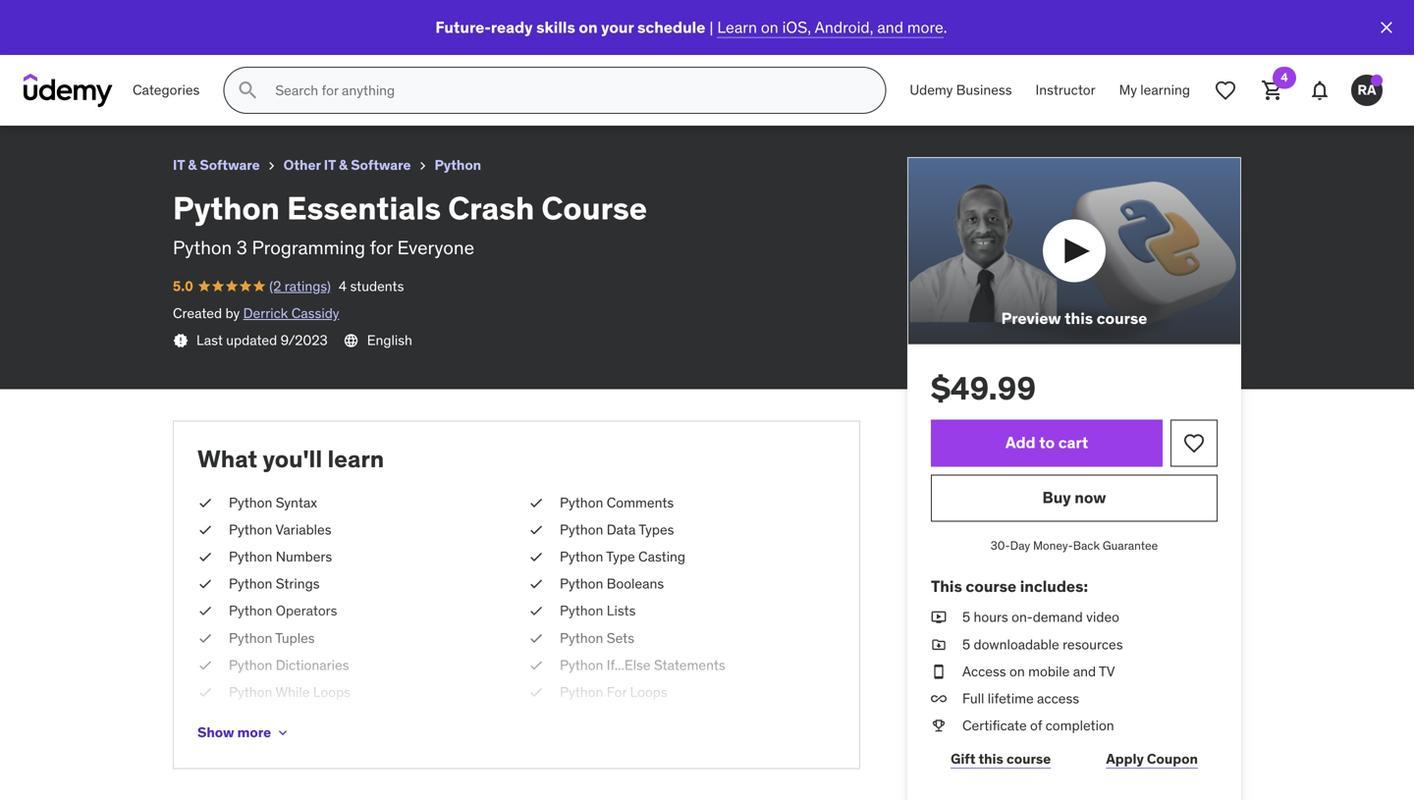 Task type: describe. For each thing, give the bounding box(es) containing it.
python type casting
[[560, 548, 686, 566]]

syntax
[[276, 494, 317, 512]]

2 & from the left
[[339, 156, 348, 174]]

30-day money-back guarantee
[[991, 538, 1158, 553]]

apply
[[1107, 750, 1144, 768]]

xsmall image for 5 downloadable resources
[[931, 635, 947, 655]]

python for data
[[560, 521, 604, 539]]

show more
[[197, 724, 271, 742]]

xsmall image for python booleans
[[529, 575, 544, 594]]

it & software
[[173, 156, 260, 174]]

essentials
[[287, 188, 441, 228]]

categories
[[133, 81, 200, 99]]

2 vertical spatial 4
[[339, 277, 347, 295]]

python for if...else
[[560, 657, 604, 674]]

instructor
[[1036, 81, 1096, 99]]

1 & from the left
[[188, 156, 197, 174]]

python strings
[[229, 575, 320, 593]]

xsmall image for python sets
[[529, 629, 544, 648]]

python operators
[[229, 602, 337, 620]]

xsmall image for python lists
[[529, 602, 544, 621]]

python booleans
[[560, 575, 664, 593]]

xsmall image for python data types
[[529, 521, 544, 540]]

python lists
[[560, 602, 636, 620]]

this course includes:
[[931, 577, 1089, 597]]

0 vertical spatial (2
[[59, 34, 71, 52]]

python while loops
[[229, 684, 351, 701]]

skills
[[536, 17, 576, 37]]

xsmall image for python variables
[[197, 521, 213, 540]]

python left "3"
[[173, 236, 232, 260]]

python dictionaries
[[229, 657, 349, 674]]

0 horizontal spatial and
[[878, 17, 904, 37]]

xsmall image for python numbers
[[197, 548, 213, 567]]

tv
[[1099, 663, 1116, 681]]

downloadable
[[974, 636, 1060, 654]]

xsmall image for python comments
[[529, 494, 544, 513]]

xsmall image for python dictionaries
[[197, 656, 213, 675]]

of
[[1031, 717, 1043, 735]]

functions
[[276, 711, 336, 729]]

4 inside 'link'
[[1281, 70, 1289, 85]]

course for preview this course
[[1097, 309, 1148, 329]]

types
[[639, 521, 674, 539]]

2 software from the left
[[351, 156, 411, 174]]

4 link
[[1250, 67, 1297, 114]]

python for variables
[[229, 521, 272, 539]]

variables
[[276, 521, 332, 539]]

mobile
[[1029, 663, 1070, 681]]

python for operators
[[229, 602, 272, 620]]

my learning link
[[1108, 67, 1202, 114]]

loops for python while loops
[[313, 684, 351, 701]]

0 vertical spatial more
[[908, 17, 944, 37]]

instructor link
[[1024, 67, 1108, 114]]

1 horizontal spatial on
[[761, 17, 779, 37]]

day
[[1011, 538, 1031, 553]]

1 horizontal spatial (2
[[269, 277, 281, 295]]

derrick cassidy link
[[243, 304, 339, 322]]

learn on ios, android, and more link
[[718, 17, 944, 37]]

ready
[[491, 17, 533, 37]]

ra
[[1358, 81, 1377, 99]]

programming
[[252, 236, 366, 260]]

full lifetime access
[[963, 690, 1080, 708]]

access
[[1037, 690, 1080, 708]]

course language image
[[344, 333, 359, 349]]

gift this course link
[[931, 740, 1071, 779]]

add
[[1006, 433, 1036, 453]]

created by derrick cassidy
[[173, 304, 339, 322]]

ios,
[[783, 17, 812, 37]]

you have alerts image
[[1371, 75, 1383, 86]]

python for while
[[229, 684, 272, 701]]

on-
[[1012, 609, 1033, 627]]

0 horizontal spatial on
[[579, 17, 598, 37]]

access
[[963, 663, 1007, 681]]

this for gift
[[979, 750, 1004, 768]]

certificate of completion
[[963, 717, 1115, 735]]

more inside show more button
[[237, 724, 271, 742]]

includes:
[[1020, 577, 1089, 597]]

python for essentials
[[173, 188, 280, 228]]

apply coupon
[[1107, 750, 1198, 768]]

python for comments
[[560, 494, 604, 512]]

learn
[[328, 445, 384, 474]]

python if...else statements
[[560, 657, 726, 674]]

preview this course
[[1002, 309, 1148, 329]]

apply coupon button
[[1087, 740, 1218, 779]]

notifications image
[[1309, 79, 1332, 102]]

you'll
[[263, 445, 322, 474]]

xsmall image for last updated 9/2023
[[173, 333, 189, 349]]

1 software from the left
[[200, 156, 260, 174]]

learning
[[1141, 81, 1191, 99]]

xsmall image for python operators
[[197, 602, 213, 621]]

1 vertical spatial ratings)
[[285, 277, 331, 295]]

full
[[963, 690, 985, 708]]

python up crash
[[435, 156, 481, 174]]

preview
[[1002, 309, 1062, 329]]

show
[[197, 724, 234, 742]]

while
[[276, 684, 310, 701]]

udemy
[[910, 81, 953, 99]]

it & software link
[[173, 153, 260, 178]]

udemy business link
[[898, 67, 1024, 114]]

0 horizontal spatial 4
[[129, 34, 137, 52]]

submit search image
[[236, 79, 260, 102]]

course for gift this course
[[1007, 750, 1051, 768]]

xsmall image for 5 hours on-demand video
[[931, 608, 947, 628]]

buy now
[[1043, 488, 1107, 508]]

video
[[1087, 609, 1120, 627]]

derrick
[[243, 304, 288, 322]]

xsmall image for access on mobile and tv
[[931, 663, 947, 682]]

to
[[1040, 433, 1055, 453]]

|
[[710, 17, 714, 37]]

add to cart
[[1006, 433, 1089, 453]]

add to cart button
[[931, 420, 1163, 467]]

1 vertical spatial 5.0
[[173, 277, 193, 295]]

what
[[197, 445, 258, 474]]

xsmall image for python type casting
[[529, 548, 544, 567]]

by
[[225, 304, 240, 322]]

0 horizontal spatial wishlist image
[[1183, 432, 1206, 455]]

python for loops
[[560, 684, 668, 701]]

1 vertical spatial and
[[1074, 663, 1096, 681]]

data
[[607, 521, 636, 539]]

xsmall image for python functions
[[197, 710, 213, 730]]

1 horizontal spatial students
[[350, 277, 404, 295]]

python variables
[[229, 521, 332, 539]]



Task type: locate. For each thing, give the bounding box(es) containing it.
software up the essentials
[[351, 156, 411, 174]]

money-
[[1034, 538, 1074, 553]]

5 for 5 hours on-demand video
[[963, 609, 971, 627]]

1 horizontal spatial wishlist image
[[1214, 79, 1238, 102]]

3
[[237, 236, 247, 260]]

1 horizontal spatial 5.0
[[173, 277, 193, 295]]

last
[[196, 332, 223, 349]]

resources
[[1063, 636, 1123, 654]]

2 it from the left
[[324, 156, 336, 174]]

python down the python operators
[[229, 630, 272, 647]]

1 vertical spatial 5
[[963, 636, 971, 654]]

xsmall image for python if...else statements
[[529, 656, 544, 675]]

and right "android,"
[[878, 17, 904, 37]]

2 horizontal spatial 4
[[1281, 70, 1289, 85]]

what you'll learn
[[197, 445, 384, 474]]

python down python tuples
[[229, 657, 272, 674]]

python up "3"
[[173, 188, 280, 228]]

xsmall image left python tuples
[[197, 629, 213, 648]]

on left your
[[579, 17, 598, 37]]

xsmall image for certificate of completion
[[931, 717, 947, 736]]

1 horizontal spatial (2 ratings)
[[269, 277, 331, 295]]

created
[[173, 304, 222, 322]]

this right gift
[[979, 750, 1004, 768]]

1 5 from the top
[[963, 609, 971, 627]]

0 vertical spatial ratings)
[[74, 34, 121, 52]]

1 vertical spatial more
[[237, 724, 271, 742]]

5.0 up the created on the top left
[[173, 277, 193, 295]]

shopping cart with 4 items image
[[1261, 79, 1285, 102]]

& right other
[[339, 156, 348, 174]]

5.0 up udemy image at the top left
[[16, 34, 36, 52]]

now
[[1075, 488, 1107, 508]]

0 horizontal spatial 5.0
[[16, 34, 36, 52]]

ratings)
[[74, 34, 121, 52], [285, 277, 331, 295]]

1 vertical spatial wishlist image
[[1183, 432, 1206, 455]]

loops down dictionaries
[[313, 684, 351, 701]]

xsmall image left python for loops
[[529, 683, 544, 703]]

(2 ratings) up udemy image at the top left
[[59, 34, 121, 52]]

0 vertical spatial wishlist image
[[1214, 79, 1238, 102]]

access on mobile and tv
[[963, 663, 1116, 681]]

booleans
[[607, 575, 664, 593]]

0 horizontal spatial (2
[[59, 34, 71, 52]]

1 horizontal spatial loops
[[630, 684, 668, 701]]

this
[[1065, 309, 1094, 329], [979, 750, 1004, 768]]

other
[[284, 156, 321, 174]]

python up the python variables
[[229, 494, 272, 512]]

on down downloadable
[[1010, 663, 1025, 681]]

sets
[[607, 630, 635, 647]]

course
[[542, 188, 647, 228]]

updated
[[226, 332, 277, 349]]

1 horizontal spatial more
[[908, 17, 944, 37]]

buy
[[1043, 488, 1072, 508]]

python for numbers
[[229, 548, 272, 566]]

xsmall image
[[415, 158, 431, 174], [173, 333, 189, 349], [197, 494, 213, 513], [529, 494, 544, 513], [197, 521, 213, 540], [529, 548, 544, 567], [197, 575, 213, 594], [529, 575, 544, 594], [529, 602, 544, 621], [931, 608, 947, 628], [529, 629, 544, 648], [931, 635, 947, 655], [197, 656, 213, 675], [529, 656, 544, 675], [197, 683, 213, 703], [931, 690, 947, 709], [931, 717, 947, 736], [275, 725, 291, 741]]

xsmall image for full lifetime access
[[931, 690, 947, 709]]

xsmall image for python while loops
[[197, 683, 213, 703]]

wishlist image
[[1214, 79, 1238, 102], [1183, 432, 1206, 455]]

python for for
[[560, 684, 604, 701]]

udemy business
[[910, 81, 1012, 99]]

0 vertical spatial and
[[878, 17, 904, 37]]

python for tuples
[[229, 630, 272, 647]]

future-
[[436, 17, 491, 37]]

python down python syntax
[[229, 521, 272, 539]]

xsmall image left the python operators
[[197, 602, 213, 621]]

xsmall image inside show more button
[[275, 725, 291, 741]]

students
[[140, 34, 194, 52], [350, 277, 404, 295]]

this right preview
[[1065, 309, 1094, 329]]

my learning
[[1120, 81, 1191, 99]]

python up python lists
[[560, 575, 604, 593]]

python down python sets
[[560, 657, 604, 674]]

xsmall image for python for loops
[[529, 683, 544, 703]]

python up python data types
[[560, 494, 604, 512]]

python down python while loops on the bottom left of the page
[[229, 711, 272, 729]]

preview this course button
[[908, 157, 1242, 345]]

dictionaries
[[276, 657, 349, 674]]

python for functions
[[229, 711, 272, 729]]

comments
[[607, 494, 674, 512]]

0 horizontal spatial it
[[173, 156, 185, 174]]

schedule
[[638, 17, 706, 37]]

5 for 5 downloadable resources
[[963, 636, 971, 654]]

1 vertical spatial 4 students
[[339, 277, 404, 295]]

course right preview
[[1097, 309, 1148, 329]]

4 students down for
[[339, 277, 404, 295]]

python for lists
[[560, 602, 604, 620]]

more right show
[[237, 724, 271, 742]]

other it & software link
[[284, 153, 411, 178]]

hours
[[974, 609, 1009, 627]]

back
[[1074, 538, 1100, 553]]

2 vertical spatial course
[[1007, 750, 1051, 768]]

loops
[[313, 684, 351, 701], [630, 684, 668, 701]]

python up python strings on the left
[[229, 548, 272, 566]]

casting
[[639, 548, 686, 566]]

python left for
[[560, 684, 604, 701]]

5
[[963, 609, 971, 627], [963, 636, 971, 654]]

0 vertical spatial 4
[[129, 34, 137, 52]]

xsmall image left access
[[931, 663, 947, 682]]

python sets
[[560, 630, 635, 647]]

students down for
[[350, 277, 404, 295]]

python
[[435, 156, 481, 174], [173, 188, 280, 228], [173, 236, 232, 260], [229, 494, 272, 512], [560, 494, 604, 512], [229, 521, 272, 539], [560, 521, 604, 539], [229, 548, 272, 566], [560, 548, 604, 566], [229, 575, 272, 593], [560, 575, 604, 593], [229, 602, 272, 620], [560, 602, 604, 620], [229, 630, 272, 647], [560, 630, 604, 647], [229, 657, 272, 674], [560, 657, 604, 674], [229, 684, 272, 701], [560, 684, 604, 701], [229, 711, 272, 729]]

gift this course
[[951, 750, 1051, 768]]

last updated 9/2023
[[196, 332, 328, 349]]

xsmall image for python syntax
[[197, 494, 213, 513]]

0 horizontal spatial &
[[188, 156, 197, 174]]

course inside button
[[1097, 309, 1148, 329]]

software left other
[[200, 156, 260, 174]]

0 horizontal spatial (2 ratings)
[[59, 34, 121, 52]]

python comments
[[560, 494, 674, 512]]

this
[[931, 577, 963, 597]]

1 horizontal spatial this
[[1065, 309, 1094, 329]]

4 up cassidy at the left of page
[[339, 277, 347, 295]]

this for preview
[[1065, 309, 1094, 329]]

0 horizontal spatial software
[[200, 156, 260, 174]]

1 vertical spatial course
[[966, 577, 1017, 597]]

5 left hours
[[963, 609, 971, 627]]

$49.99
[[931, 369, 1036, 408]]

this inside button
[[1065, 309, 1094, 329]]

0 vertical spatial 5
[[963, 609, 971, 627]]

on
[[579, 17, 598, 37], [761, 17, 779, 37], [1010, 663, 1025, 681]]

1 vertical spatial students
[[350, 277, 404, 295]]

0 vertical spatial (2 ratings)
[[59, 34, 121, 52]]

& down the categories dropdown button
[[188, 156, 197, 174]]

1 horizontal spatial 4 students
[[339, 277, 404, 295]]

1 horizontal spatial ratings)
[[285, 277, 331, 295]]

ratings) up udemy image at the top left
[[74, 34, 121, 52]]

1 vertical spatial this
[[979, 750, 1004, 768]]

python up python tuples
[[229, 602, 272, 620]]

xsmall image left python numbers
[[197, 548, 213, 567]]

1 vertical spatial (2 ratings)
[[269, 277, 331, 295]]

0 vertical spatial 5.0
[[16, 34, 36, 52]]

xsmall image left python functions
[[197, 710, 213, 730]]

udemy image
[[24, 74, 113, 107]]

course
[[1097, 309, 1148, 329], [966, 577, 1017, 597], [1007, 750, 1051, 768]]

4 students up categories
[[129, 34, 194, 52]]

python down python lists
[[560, 630, 604, 647]]

cassidy
[[292, 304, 339, 322]]

android,
[[815, 17, 874, 37]]

(2
[[59, 34, 71, 52], [269, 277, 281, 295]]

0 horizontal spatial 4 students
[[129, 34, 194, 52]]

demand
[[1033, 609, 1083, 627]]

python for booleans
[[560, 575, 604, 593]]

.
[[944, 17, 948, 37]]

everyone
[[397, 236, 475, 260]]

4 students
[[129, 34, 194, 52], [339, 277, 404, 295]]

2 5 from the top
[[963, 636, 971, 654]]

0 vertical spatial this
[[1065, 309, 1094, 329]]

ratings) up cassidy at the left of page
[[285, 277, 331, 295]]

0 vertical spatial 4 students
[[129, 34, 194, 52]]

2 horizontal spatial on
[[1010, 663, 1025, 681]]

(2 up derrick
[[269, 277, 281, 295]]

python for sets
[[560, 630, 604, 647]]

python essentials crash course python 3 programming for everyone
[[173, 188, 647, 260]]

0 horizontal spatial ratings)
[[74, 34, 121, 52]]

1 horizontal spatial and
[[1074, 663, 1096, 681]]

python left data
[[560, 521, 604, 539]]

statements
[[654, 657, 726, 674]]

xsmall image left python data types
[[529, 521, 544, 540]]

for
[[607, 684, 627, 701]]

1 horizontal spatial &
[[339, 156, 348, 174]]

buy now button
[[931, 475, 1218, 522]]

learn
[[718, 17, 757, 37]]

python left type
[[560, 548, 604, 566]]

python tuples
[[229, 630, 315, 647]]

other it & software
[[284, 156, 411, 174]]

Search for anything text field
[[271, 74, 862, 107]]

python for type
[[560, 548, 604, 566]]

future-ready skills on your schedule | learn on ios, android, and more .
[[436, 17, 948, 37]]

this inside 'link'
[[979, 750, 1004, 768]]

strings
[[276, 575, 320, 593]]

guarantee
[[1103, 538, 1158, 553]]

1 vertical spatial 4
[[1281, 70, 1289, 85]]

python for syntax
[[229, 494, 272, 512]]

python data types
[[560, 521, 674, 539]]

python up python sets
[[560, 602, 604, 620]]

it right other
[[324, 156, 336, 174]]

it down the categories dropdown button
[[173, 156, 185, 174]]

python for dictionaries
[[229, 657, 272, 674]]

1 it from the left
[[173, 156, 185, 174]]

5 up access
[[963, 636, 971, 654]]

0 horizontal spatial students
[[140, 34, 194, 52]]

course up hours
[[966, 577, 1017, 597]]

(2 up udemy image at the top left
[[59, 34, 71, 52]]

0 horizontal spatial this
[[979, 750, 1004, 768]]

course down of
[[1007, 750, 1051, 768]]

xsmall image for python tuples
[[197, 629, 213, 648]]

xsmall image left other
[[264, 158, 280, 174]]

more up udemy
[[908, 17, 944, 37]]

python down python numbers
[[229, 575, 272, 593]]

on left ios,
[[761, 17, 779, 37]]

0 vertical spatial students
[[140, 34, 194, 52]]

students up categories
[[140, 34, 194, 52]]

and left tv on the right
[[1074, 663, 1096, 681]]

(2 ratings) up derrick cassidy link
[[269, 277, 331, 295]]

completion
[[1046, 717, 1115, 735]]

4 up categories
[[129, 34, 137, 52]]

operators
[[276, 602, 337, 620]]

show more button
[[197, 714, 291, 753]]

1 vertical spatial (2
[[269, 277, 281, 295]]

0 horizontal spatial more
[[237, 724, 271, 742]]

python up show more button at the left bottom of the page
[[229, 684, 272, 701]]

1 horizontal spatial it
[[324, 156, 336, 174]]

python for strings
[[229, 575, 272, 593]]

1 loops from the left
[[313, 684, 351, 701]]

0 horizontal spatial loops
[[313, 684, 351, 701]]

xsmall image
[[264, 158, 280, 174], [529, 521, 544, 540], [197, 548, 213, 567], [197, 602, 213, 621], [197, 629, 213, 648], [931, 663, 947, 682], [529, 683, 544, 703], [197, 710, 213, 730]]

gift
[[951, 750, 976, 768]]

course inside 'link'
[[1007, 750, 1051, 768]]

cart
[[1059, 433, 1089, 453]]

2 loops from the left
[[630, 684, 668, 701]]

0 vertical spatial course
[[1097, 309, 1148, 329]]

1 horizontal spatial software
[[351, 156, 411, 174]]

loops down python if...else statements
[[630, 684, 668, 701]]

4 left notifications image at the top of page
[[1281, 70, 1289, 85]]

loops for python for loops
[[630, 684, 668, 701]]

type
[[606, 548, 635, 566]]

1 horizontal spatial 4
[[339, 277, 347, 295]]

close image
[[1377, 18, 1397, 37]]

certificate
[[963, 717, 1027, 735]]

xsmall image for python strings
[[197, 575, 213, 594]]



Task type: vqa. For each thing, say whether or not it's contained in the screenshot.
Submit search icon
yes



